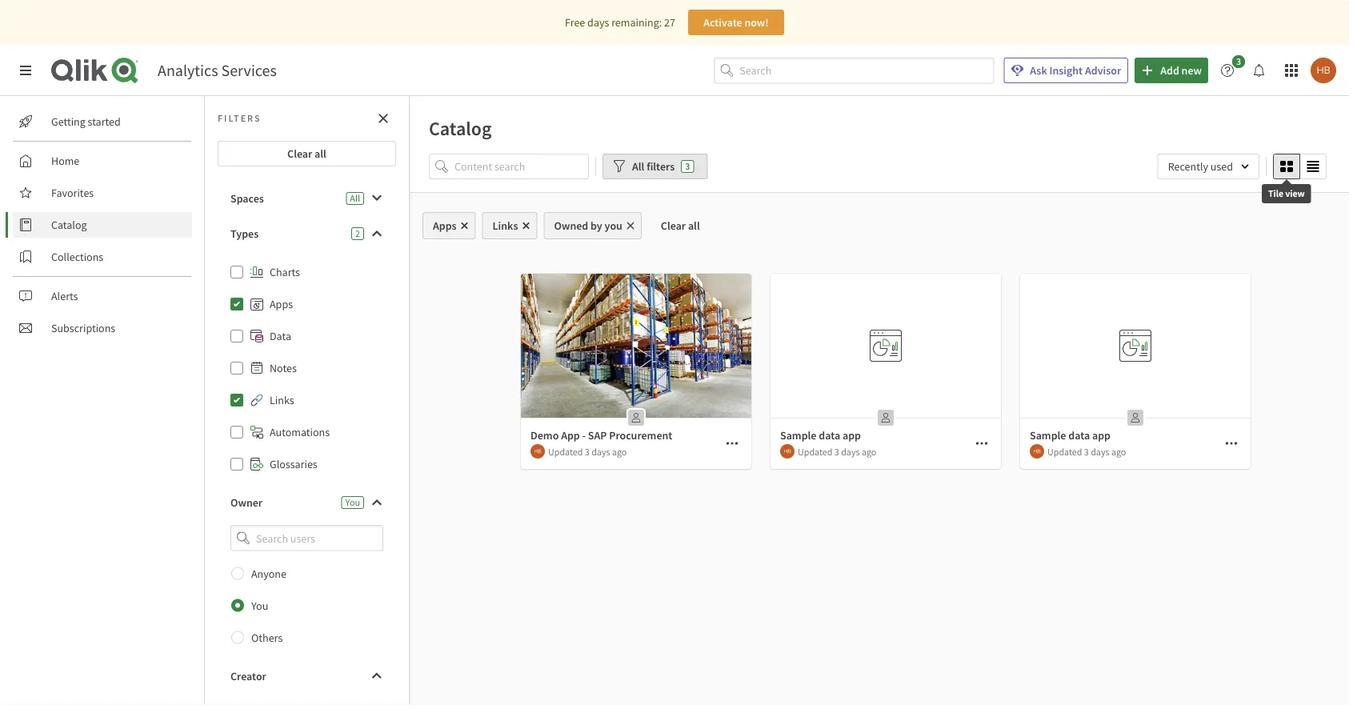 Task type: locate. For each thing, give the bounding box(es) containing it.
1 horizontal spatial updated
[[798, 445, 833, 458]]

2 horizontal spatial updated
[[1048, 445, 1083, 458]]

1 horizontal spatial howard brown element
[[781, 444, 795, 459]]

2 howard brown image from the left
[[1030, 444, 1045, 459]]

activate now!
[[704, 15, 769, 30]]

howard brown image
[[1311, 58, 1337, 83], [531, 444, 545, 459]]

days for second howard brown 'element'
[[842, 445, 860, 458]]

2 horizontal spatial updated 3 days ago
[[1048, 445, 1127, 458]]

1 vertical spatial catalog
[[51, 218, 87, 232]]

1 howard brown image from the left
[[781, 444, 795, 459]]

1 horizontal spatial howard brown image
[[1030, 444, 1045, 459]]

3 ago from the left
[[1112, 445, 1127, 458]]

catalog down favorites
[[51, 218, 87, 232]]

demo
[[531, 428, 559, 443]]

data
[[819, 428, 841, 443], [1069, 428, 1091, 443]]

3
[[1237, 55, 1242, 68], [686, 160, 690, 173], [585, 445, 590, 458], [835, 445, 840, 458], [1085, 445, 1090, 458]]

app
[[843, 428, 861, 443], [1093, 428, 1111, 443]]

1 more actions image from the left
[[976, 437, 989, 450]]

advisor
[[1086, 63, 1122, 78]]

app
[[561, 428, 580, 443]]

0 vertical spatial all
[[315, 147, 327, 161]]

2 updated 3 days ago from the left
[[798, 445, 877, 458]]

3 updated from the left
[[1048, 445, 1083, 458]]

0 horizontal spatial updated
[[548, 445, 583, 458]]

collections link
[[13, 244, 192, 270]]

0 horizontal spatial clear
[[287, 147, 313, 161]]

1 vertical spatial clear all
[[661, 219, 700, 233]]

-
[[583, 428, 586, 443]]

1 horizontal spatial you
[[346, 496, 360, 509]]

navigation pane element
[[0, 102, 204, 347]]

creator
[[231, 669, 266, 683]]

howard brown element
[[531, 444, 545, 459], [781, 444, 795, 459], [1030, 444, 1045, 459]]

you
[[346, 496, 360, 509], [251, 599, 268, 613]]

0 horizontal spatial you
[[251, 599, 268, 613]]

1 vertical spatial howard brown image
[[531, 444, 545, 459]]

2 horizontal spatial howard brown element
[[1030, 444, 1045, 459]]

1 horizontal spatial sample data app
[[1030, 428, 1111, 443]]

catalog link
[[13, 212, 192, 238]]

1 horizontal spatial howard brown image
[[1311, 58, 1337, 83]]

apps
[[433, 219, 457, 233], [270, 297, 293, 311]]

2 ago from the left
[[862, 445, 877, 458]]

more actions image
[[726, 437, 739, 450]]

types
[[231, 227, 259, 241]]

owner
[[231, 496, 263, 510]]

days
[[588, 15, 610, 30], [592, 445, 611, 458], [842, 445, 860, 458], [1091, 445, 1110, 458]]

1 vertical spatial all
[[688, 219, 700, 233]]

owned
[[554, 219, 589, 233]]

0 vertical spatial clear
[[287, 147, 313, 161]]

personal element
[[624, 405, 649, 431], [874, 405, 899, 431], [1123, 405, 1149, 431]]

1 horizontal spatial all
[[633, 159, 645, 174]]

0 vertical spatial all
[[633, 159, 645, 174]]

1 horizontal spatial clear all
[[661, 219, 700, 233]]

2 horizontal spatial ago
[[1112, 445, 1127, 458]]

all left filters
[[633, 159, 645, 174]]

None field
[[218, 525, 396, 551]]

add new
[[1161, 63, 1203, 78]]

ago for first howard brown 'element' from left 'personal' element
[[612, 445, 627, 458]]

1 horizontal spatial all
[[688, 219, 700, 233]]

remaining:
[[612, 15, 662, 30]]

1 horizontal spatial catalog
[[429, 116, 492, 140]]

0 horizontal spatial all
[[350, 192, 360, 205]]

favorites
[[51, 186, 94, 200]]

sample data app
[[781, 428, 861, 443], [1030, 428, 1111, 443]]

3 howard brown element from the left
[[1030, 444, 1045, 459]]

activate
[[704, 15, 743, 30]]

links
[[493, 219, 518, 233], [270, 393, 294, 408]]

home
[[51, 154, 79, 168]]

ago
[[612, 445, 627, 458], [862, 445, 877, 458], [1112, 445, 1127, 458]]

collections
[[51, 250, 103, 264]]

data
[[270, 329, 291, 343]]

add new button
[[1135, 58, 1209, 83]]

1 sample from the left
[[781, 428, 817, 443]]

2 app from the left
[[1093, 428, 1111, 443]]

links right apps button
[[493, 219, 518, 233]]

anyone
[[251, 567, 287, 581]]

0 vertical spatial clear all button
[[218, 141, 396, 167]]

ask insight advisor button
[[1004, 58, 1129, 83]]

updated 3 days ago for 'personal' element associated with first howard brown 'element' from the right
[[1048, 445, 1127, 458]]

clear all button
[[218, 141, 396, 167], [648, 212, 713, 239]]

insight
[[1050, 63, 1083, 78]]

demo app - sap procurement
[[531, 428, 673, 443]]

catalog
[[429, 116, 492, 140], [51, 218, 87, 232]]

0 vertical spatial clear all
[[287, 147, 327, 161]]

links down the notes
[[270, 393, 294, 408]]

apps up data
[[270, 297, 293, 311]]

2 sample data app from the left
[[1030, 428, 1111, 443]]

Search users text field
[[253, 525, 364, 551]]

owned by you
[[554, 219, 623, 233]]

clear all for clear all button to the top
[[287, 147, 327, 161]]

clear all button up spaces
[[218, 141, 396, 167]]

all for the right clear all button
[[688, 219, 700, 233]]

ago for 'personal' element corresponding to second howard brown 'element'
[[862, 445, 877, 458]]

apps left links button
[[433, 219, 457, 233]]

1 horizontal spatial personal element
[[874, 405, 899, 431]]

0 vertical spatial you
[[346, 496, 360, 509]]

0 vertical spatial links
[[493, 219, 518, 233]]

1 vertical spatial apps
[[270, 297, 293, 311]]

2 data from the left
[[1069, 428, 1091, 443]]

1 sample data app from the left
[[781, 428, 861, 443]]

2 more actions image from the left
[[1226, 437, 1239, 450]]

getting started
[[51, 114, 121, 129]]

0 horizontal spatial personal element
[[624, 405, 649, 431]]

automations
[[270, 425, 330, 440]]

searchbar element
[[714, 57, 995, 84]]

updated
[[548, 445, 583, 458], [798, 445, 833, 458], [1048, 445, 1083, 458]]

app for second howard brown 'element'
[[843, 428, 861, 443]]

2 personal element from the left
[[874, 405, 899, 431]]

howard brown image
[[781, 444, 795, 459], [1030, 444, 1045, 459]]

all up 2
[[350, 192, 360, 205]]

ask
[[1031, 63, 1048, 78]]

you up search users 'text field'
[[346, 496, 360, 509]]

app for first howard brown 'element' from the right
[[1093, 428, 1111, 443]]

1 ago from the left
[[612, 445, 627, 458]]

updated 3 days ago
[[548, 445, 627, 458], [798, 445, 877, 458], [1048, 445, 1127, 458]]

sap
[[588, 428, 607, 443]]

0 vertical spatial apps
[[433, 219, 457, 233]]

clear all button down filters
[[648, 212, 713, 239]]

howard brown image for second howard brown 'element'
[[781, 444, 795, 459]]

1 updated 3 days ago from the left
[[548, 445, 627, 458]]

you up others
[[251, 599, 268, 613]]

0 horizontal spatial all
[[315, 147, 327, 161]]

0 horizontal spatial clear all button
[[218, 141, 396, 167]]

filters region
[[410, 151, 1350, 192]]

3 updated 3 days ago from the left
[[1048, 445, 1127, 458]]

sample
[[781, 428, 817, 443], [1030, 428, 1067, 443]]

0 horizontal spatial updated 3 days ago
[[548, 445, 627, 458]]

analytics services element
[[158, 60, 277, 80]]

3 for 'personal' element corresponding to second howard brown 'element'
[[835, 445, 840, 458]]

1 app from the left
[[843, 428, 861, 443]]

getting started link
[[13, 109, 192, 135]]

Search text field
[[740, 57, 995, 84]]

0 horizontal spatial sample data app
[[781, 428, 861, 443]]

more actions image
[[976, 437, 989, 450], [1226, 437, 1239, 450]]

0 horizontal spatial clear all
[[287, 147, 327, 161]]

you
[[605, 219, 623, 233]]

alerts
[[51, 289, 78, 303]]

all
[[633, 159, 645, 174], [350, 192, 360, 205]]

3 for first howard brown 'element' from left 'personal' element
[[585, 445, 590, 458]]

all inside filters region
[[633, 159, 645, 174]]

0 horizontal spatial howard brown element
[[531, 444, 545, 459]]

3 for 'personal' element associated with first howard brown 'element' from the right
[[1085, 445, 1090, 458]]

1 horizontal spatial app
[[1093, 428, 1111, 443]]

2 sample from the left
[[1030, 428, 1067, 443]]

subscriptions link
[[13, 315, 192, 341]]

recently
[[1169, 159, 1209, 174]]

0 horizontal spatial howard brown image
[[781, 444, 795, 459]]

1 vertical spatial you
[[251, 599, 268, 613]]

0 vertical spatial howard brown image
[[1311, 58, 1337, 83]]

personal element for first howard brown 'element' from left
[[624, 405, 649, 431]]

all for all filters
[[633, 159, 645, 174]]

others
[[251, 631, 283, 645]]

sample data app for first howard brown 'element' from the right
[[1030, 428, 1111, 443]]

0 horizontal spatial ago
[[612, 445, 627, 458]]

sample for howard brown image associated with first howard brown 'element' from the right
[[1030, 428, 1067, 443]]

2 howard brown element from the left
[[781, 444, 795, 459]]

1 horizontal spatial more actions image
[[1226, 437, 1239, 450]]

1 vertical spatial clear all button
[[648, 212, 713, 239]]

0 horizontal spatial sample
[[781, 428, 817, 443]]

clear all
[[287, 147, 327, 161], [661, 219, 700, 233]]

clear
[[287, 147, 313, 161], [661, 219, 686, 233]]

0 horizontal spatial catalog
[[51, 218, 87, 232]]

0 horizontal spatial more actions image
[[976, 437, 989, 450]]

all
[[315, 147, 327, 161], [688, 219, 700, 233]]

0 vertical spatial catalog
[[429, 116, 492, 140]]

1 vertical spatial all
[[350, 192, 360, 205]]

all filters
[[633, 159, 675, 174]]

1 horizontal spatial apps
[[433, 219, 457, 233]]

0 horizontal spatial app
[[843, 428, 861, 443]]

analytics services
[[158, 60, 277, 80]]

1 horizontal spatial updated 3 days ago
[[798, 445, 877, 458]]

1 horizontal spatial ago
[[862, 445, 877, 458]]

1 horizontal spatial clear
[[661, 219, 686, 233]]

sample data app for second howard brown 'element'
[[781, 428, 861, 443]]

sample for howard brown image related to second howard brown 'element'
[[781, 428, 817, 443]]

1 personal element from the left
[[624, 405, 649, 431]]

2 updated from the left
[[798, 445, 833, 458]]

1 horizontal spatial data
[[1069, 428, 1091, 443]]

1 horizontal spatial links
[[493, 219, 518, 233]]

0 horizontal spatial howard brown image
[[531, 444, 545, 459]]

0 horizontal spatial data
[[819, 428, 841, 443]]

spaces
[[231, 191, 264, 206]]

1 horizontal spatial sample
[[1030, 428, 1067, 443]]

catalog up content search 'text box'
[[429, 116, 492, 140]]

0 horizontal spatial links
[[270, 393, 294, 408]]

2 horizontal spatial personal element
[[1123, 405, 1149, 431]]

3 personal element from the left
[[1123, 405, 1149, 431]]

more actions image for 'personal' element associated with first howard brown 'element' from the right
[[1226, 437, 1239, 450]]

1 updated from the left
[[548, 445, 583, 458]]

close sidebar menu image
[[19, 64, 32, 77]]

1 data from the left
[[819, 428, 841, 443]]



Task type: vqa. For each thing, say whether or not it's contained in the screenshot.
Last to the middle
no



Task type: describe. For each thing, give the bounding box(es) containing it.
updated for first howard brown 'element' from the right
[[1048, 445, 1083, 458]]

filters
[[218, 112, 261, 125]]

subscriptions
[[51, 321, 115, 335]]

free days remaining: 27
[[565, 15, 676, 30]]

Recently used field
[[1158, 154, 1260, 179]]

clear all for the right clear all button
[[661, 219, 700, 233]]

more actions image for 'personal' element corresponding to second howard brown 'element'
[[976, 437, 989, 450]]

owner option group
[[218, 558, 396, 654]]

howard brown image for first howard brown 'element' from the right
[[1030, 444, 1045, 459]]

updated 3 days ago for 'personal' element corresponding to second howard brown 'element'
[[798, 445, 877, 458]]

new
[[1182, 63, 1203, 78]]

catalog inside the navigation pane element
[[51, 218, 87, 232]]

you inside the owner option group
[[251, 599, 268, 613]]

filters
[[647, 159, 675, 174]]

home link
[[13, 148, 192, 174]]

services
[[221, 60, 277, 80]]

ask insight advisor
[[1031, 63, 1122, 78]]

updated for second howard brown 'element'
[[798, 445, 833, 458]]

personal element for second howard brown 'element'
[[874, 405, 899, 431]]

days for first howard brown 'element' from the right
[[1091, 445, 1110, 458]]

getting
[[51, 114, 86, 129]]

data for first howard brown 'element' from the right
[[1069, 428, 1091, 443]]

glossaries
[[270, 457, 318, 472]]

owned by you button
[[544, 212, 642, 239]]

analytics
[[158, 60, 218, 80]]

Content search text field
[[455, 154, 589, 179]]

3 inside filters region
[[686, 160, 690, 173]]

procurement
[[609, 428, 673, 443]]

3 button
[[1215, 55, 1251, 83]]

started
[[88, 114, 121, 129]]

all for clear all button to the top
[[315, 147, 327, 161]]

now!
[[745, 15, 769, 30]]

used
[[1211, 159, 1234, 174]]

alerts link
[[13, 283, 192, 309]]

apps button
[[423, 212, 476, 239]]

links button
[[482, 212, 538, 239]]

switch view group
[[1274, 154, 1328, 179]]

2
[[356, 227, 360, 240]]

3 inside dropdown button
[[1237, 55, 1242, 68]]

add
[[1161, 63, 1180, 78]]

by
[[591, 219, 603, 233]]

favorites link
[[13, 180, 192, 206]]

charts
[[270, 265, 300, 279]]

1 vertical spatial clear
[[661, 219, 686, 233]]

data for second howard brown 'element'
[[819, 428, 841, 443]]

creator button
[[218, 663, 396, 689]]

qlik sense app image
[[521, 274, 752, 418]]

links inside button
[[493, 219, 518, 233]]

free
[[565, 15, 586, 30]]

activate now! link
[[689, 10, 785, 35]]

1 horizontal spatial clear all button
[[648, 212, 713, 239]]

updated 3 days ago for first howard brown 'element' from left 'personal' element
[[548, 445, 627, 458]]

creator option group
[[218, 699, 396, 705]]

apps inside button
[[433, 219, 457, 233]]

recently used
[[1169, 159, 1234, 174]]

0 horizontal spatial apps
[[270, 297, 293, 311]]

1 vertical spatial links
[[270, 393, 294, 408]]

personal element for first howard brown 'element' from the right
[[1123, 405, 1149, 431]]

updated for first howard brown 'element' from left
[[548, 445, 583, 458]]

days for first howard brown 'element' from left
[[592, 445, 611, 458]]

notes
[[270, 361, 297, 376]]

1 howard brown element from the left
[[531, 444, 545, 459]]

all for all
[[350, 192, 360, 205]]

ago for 'personal' element associated with first howard brown 'element' from the right
[[1112, 445, 1127, 458]]

27
[[665, 15, 676, 30]]



